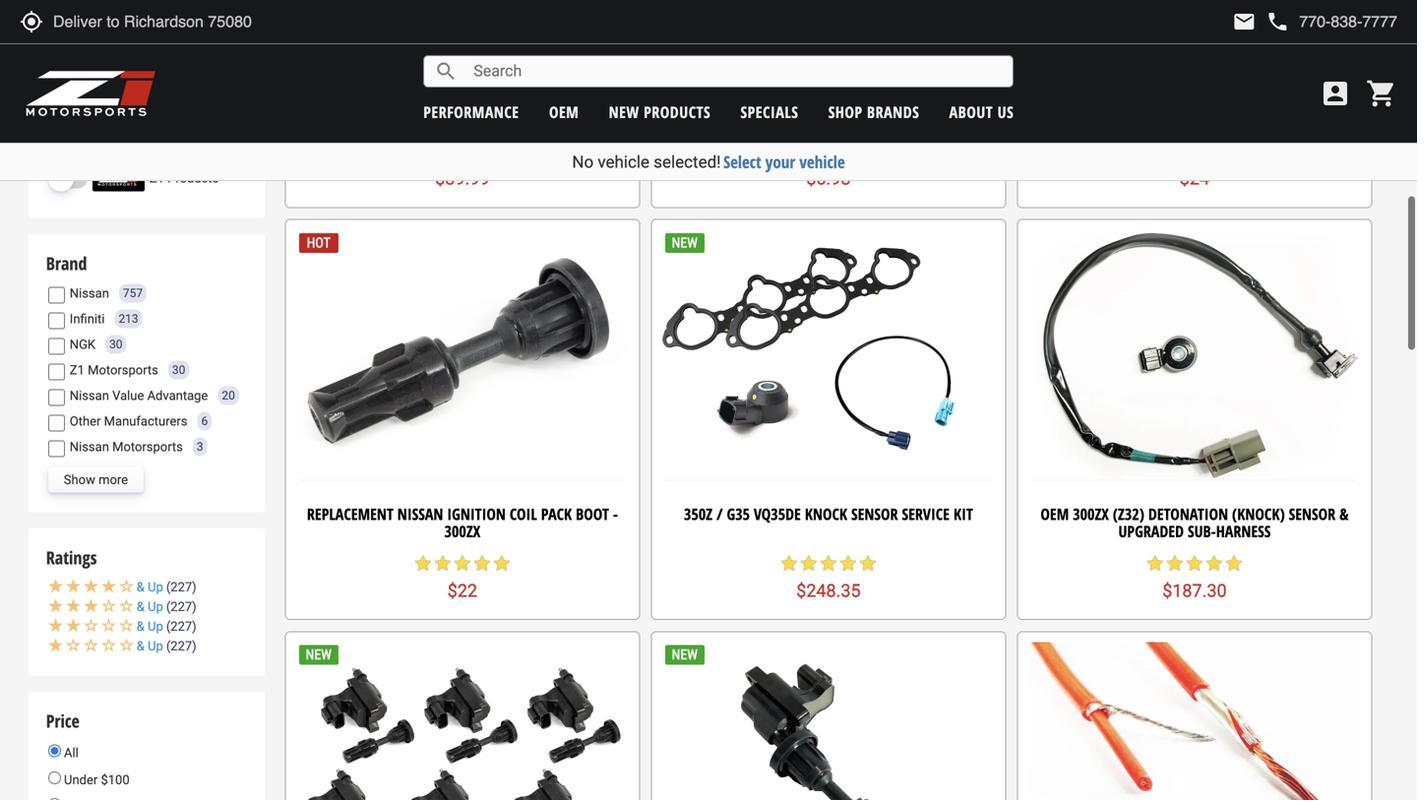 Task type: vqa. For each thing, say whether or not it's contained in the screenshot.
PETER
no



Task type: describe. For each thing, give the bounding box(es) containing it.
/ for 350z / g35 vq35de knock sensor sub harness
[[345, 91, 351, 112]]

star star star star star $39.99
[[413, 142, 512, 189]]

300zx (z32) upgraded detonation (knock) sensor sub-harness
[[1029, 91, 1361, 130]]

your
[[765, 151, 795, 173]]

$6.98
[[806, 168, 851, 189]]

$24
[[1180, 168, 1209, 189]]

oem for oem link
[[549, 101, 579, 123]]

vehicle inside the no vehicle selected! select your vehicle
[[598, 152, 650, 172]]

select
[[723, 151, 761, 173]]

2 & up 227 from the top
[[137, 599, 192, 614]]

sensor for oem 300zx (z32) detonation (knock) sensor & upgraded sub-harness
[[1289, 503, 1336, 524]]

1 up from the top
[[148, 579, 163, 594]]

sub- inside 300zx (z32) upgraded detonation (knock) sensor sub-harness
[[1153, 109, 1181, 130]]

null image
[[66, 13, 144, 38]]

nissan for nissan value advantage
[[70, 388, 109, 403]]

2 227 from the top
[[171, 599, 192, 614]]

specials link
[[740, 101, 798, 123]]

kit
[[953, 503, 973, 524]]

pack for boot
[[541, 503, 572, 524]]

z1 motorsports logo image
[[25, 69, 157, 118]]

Search search field
[[458, 56, 1013, 87]]

us
[[997, 101, 1014, 123]]

oem 300zx (z32) detonation (knock) sensor & upgraded sub-harness
[[1041, 503, 1349, 542]]

performance
[[66, 132, 155, 156]]

-
[[613, 503, 618, 524]]

nissan inside the replacement nissan ignition coil pack boot - 300zx
[[397, 503, 443, 524]]

4 up from the top
[[148, 639, 163, 653]]

300zx inside 300zx (z32) upgraded detonation (knock) sensor sub-harness
[[1029, 91, 1065, 112]]

z1 for z1 motorsports
[[70, 362, 85, 377]]

about
[[949, 101, 993, 123]]

350z for 350z / g35 vq35de knock sensor service kit
[[684, 503, 713, 524]]

detonation for upgraded
[[1148, 503, 1228, 524]]

star star star star star $248.35
[[779, 554, 878, 601]]

z1 for z1 products
[[149, 171, 164, 186]]

/ for 350z / g35 vq35de knock sensor service kit
[[716, 503, 723, 524]]

20
[[222, 389, 235, 402]]

mail
[[1232, 10, 1256, 33]]

z1 products
[[149, 171, 219, 186]]

detonation for harness
[[1173, 91, 1253, 112]]

account_box
[[1320, 78, 1351, 109]]

z1 300zx ignition coil pack repair harness
[[684, 91, 972, 112]]

value
[[112, 388, 144, 403]]

& inside oem 300zx (z32) detonation (knock) sensor & upgraded sub-harness
[[1339, 503, 1349, 524]]

phone link
[[1266, 10, 1397, 33]]

new products
[[609, 101, 711, 123]]

(knock) for harness
[[1257, 91, 1310, 112]]

no vehicle selected! select your vehicle
[[572, 151, 845, 173]]

z1 performance
[[46, 132, 155, 156]]

(z32) inside 300zx (z32) upgraded detonation (knock) sensor sub-harness
[[1068, 91, 1100, 112]]

vq35de for 350z / g35 vq35de knock sensor sub harness
[[382, 91, 429, 112]]

star star star star star $22
[[413, 554, 512, 601]]

price
[[46, 709, 80, 733]]

52
[[223, 19, 237, 32]]

specials
[[740, 101, 798, 123]]

1 show more from the top
[[64, 59, 128, 73]]

selected!
[[654, 152, 721, 172]]

pack for repair
[[836, 91, 867, 112]]

oem link
[[549, 101, 579, 123]]

$39.99
[[435, 168, 490, 189]]

$248.35
[[796, 580, 861, 601]]

harness right repair
[[918, 91, 972, 112]]

sub- inside oem 300zx (z32) detonation (knock) sensor & upgraded sub-harness
[[1188, 521, 1216, 542]]

ngk
[[70, 337, 96, 352]]

4 & up 227 from the top
[[137, 639, 192, 653]]

nissan for nissan motorsports
[[70, 439, 109, 454]]

star star star star star $6.98
[[779, 142, 878, 189]]

service
[[902, 503, 950, 524]]

1 show more button from the top
[[48, 54, 144, 79]]

brand
[[46, 251, 87, 275]]

$22
[[448, 580, 477, 601]]

nissan for nissan
[[70, 286, 109, 300]]

repair
[[871, 91, 914, 112]]

mail phone
[[1232, 10, 1289, 33]]

3 & up 227 from the top
[[137, 619, 192, 634]]

motorsports for z1 motorsports
[[88, 362, 158, 377]]

2 show more from the top
[[64, 472, 128, 487]]

2 show from the top
[[64, 472, 95, 487]]

2010- 2019 q70
[[149, 9, 204, 42]]

under
[[64, 772, 98, 787]]

3 227 from the top
[[171, 619, 192, 634]]

ignition for 300zx
[[742, 91, 801, 112]]

performance
[[423, 101, 519, 123]]

$100
[[101, 772, 130, 787]]

harness inside oem 300zx (z32) detonation (knock) sensor & upgraded sub-harness
[[1216, 521, 1271, 542]]

sensor for 350z / g35 vq35de knock sensor service kit
[[851, 503, 898, 524]]

nissan value advantage
[[70, 388, 208, 403]]

performance link
[[423, 101, 519, 123]]

ignition for nissan
[[447, 503, 506, 524]]

infiniti
[[70, 311, 105, 326]]

2010-
[[149, 9, 182, 23]]

advantage
[[147, 388, 208, 403]]



Task type: locate. For each thing, give the bounding box(es) containing it.
q70
[[181, 27, 204, 42]]

coil left boot
[[510, 503, 537, 524]]

shopping_cart link
[[1361, 78, 1397, 109]]

1 vertical spatial 350z
[[684, 503, 713, 524]]

300zx inside the replacement nissan ignition coil pack boot - 300zx
[[444, 521, 480, 542]]

0 horizontal spatial (z32)
[[1068, 91, 1100, 112]]

motorsports up value
[[88, 362, 158, 377]]

oem for oem 300zx (z32) detonation (knock) sensor & upgraded sub-harness
[[1041, 503, 1069, 524]]

z1 motorsports
[[70, 362, 158, 377]]

(knock) for upgraded
[[1232, 503, 1285, 524]]

0 horizontal spatial oem
[[549, 101, 579, 123]]

ignition up star star star star star $22
[[447, 503, 506, 524]]

more down nissan motorsports
[[98, 472, 128, 487]]

1 horizontal spatial g35
[[727, 503, 750, 524]]

0 vertical spatial coil
[[805, 91, 832, 112]]

replacement
[[307, 503, 393, 524]]

sensor inside 300zx (z32) upgraded detonation (knock) sensor sub-harness
[[1314, 91, 1361, 112]]

mail link
[[1232, 10, 1256, 33]]

show more down nissan motorsports
[[64, 472, 128, 487]]

3 up from the top
[[148, 619, 163, 634]]

about us
[[949, 101, 1014, 123]]

None checkbox
[[48, 19, 61, 36], [48, 313, 65, 329], [48, 364, 65, 380], [48, 389, 65, 406], [48, 415, 65, 432], [48, 440, 65, 457], [48, 19, 61, 36], [48, 313, 65, 329], [48, 364, 65, 380], [48, 389, 65, 406], [48, 415, 65, 432], [48, 440, 65, 457]]

pack left repair
[[836, 91, 867, 112]]

shop brands
[[828, 101, 919, 123]]

227
[[171, 579, 192, 594], [171, 599, 192, 614], [171, 619, 192, 634], [171, 639, 192, 653]]

1 vertical spatial more
[[98, 472, 128, 487]]

nissan motorsports
[[70, 439, 183, 454]]

vehicle right no
[[598, 152, 650, 172]]

harness
[[558, 91, 612, 112], [918, 91, 972, 112], [1181, 109, 1236, 130], [1216, 521, 1271, 542]]

coil for repair
[[805, 91, 832, 112]]

vehicle
[[799, 151, 845, 173], [598, 152, 650, 172]]

coil inside the replacement nissan ignition coil pack boot - 300zx
[[510, 503, 537, 524]]

new
[[609, 101, 639, 123]]

1 horizontal spatial oem
[[1041, 503, 1069, 524]]

sensor
[[480, 91, 526, 112], [1314, 91, 1361, 112], [851, 503, 898, 524], [1289, 503, 1336, 524]]

30 for z1 motorsports
[[172, 363, 185, 377]]

2019
[[149, 27, 178, 42]]

0 vertical spatial motorsports
[[88, 362, 158, 377]]

(knock) inside oem 300zx (z32) detonation (knock) sensor & upgraded sub-harness
[[1232, 503, 1285, 524]]

30 up z1 motorsports
[[109, 338, 123, 351]]

nissan down other
[[70, 439, 109, 454]]

show more button down null image
[[48, 54, 144, 79]]

under  $100
[[61, 772, 130, 787]]

2 show more button from the top
[[48, 467, 144, 493]]

0 vertical spatial sub-
[[1153, 109, 1181, 130]]

pack left boot
[[541, 503, 572, 524]]

1 227 from the top
[[171, 579, 192, 594]]

detonation inside oem 300zx (z32) detonation (knock) sensor & upgraded sub-harness
[[1148, 503, 1228, 524]]

brands
[[867, 101, 919, 123]]

4 227 from the top
[[171, 639, 192, 653]]

oem up no
[[549, 101, 579, 123]]

shop
[[828, 101, 863, 123]]

2 more from the top
[[98, 472, 128, 487]]

0 vertical spatial (knock)
[[1257, 91, 1310, 112]]

0 vertical spatial show more
[[64, 59, 128, 73]]

vq35de
[[382, 91, 429, 112], [754, 503, 801, 524]]

1 horizontal spatial knock
[[805, 503, 847, 524]]

0 horizontal spatial knock
[[433, 91, 476, 112]]

sensor inside oem 300zx (z32) detonation (knock) sensor & upgraded sub-harness
[[1289, 503, 1336, 524]]

sensor for 300zx (z32) upgraded detonation (knock) sensor sub-harness
[[1314, 91, 1361, 112]]

upgraded up star star star star star $24 on the top of page
[[1104, 91, 1169, 112]]

boot
[[576, 503, 609, 524]]

1 horizontal spatial 350z
[[684, 503, 713, 524]]

products
[[167, 171, 219, 186]]

0 horizontal spatial 350z
[[312, 91, 341, 112]]

0 horizontal spatial sub-
[[1153, 109, 1181, 130]]

None radio
[[48, 745, 61, 757], [48, 798, 61, 800], [48, 745, 61, 757], [48, 798, 61, 800]]

select your vehicle link
[[723, 151, 845, 173]]

0 vertical spatial 30
[[109, 338, 123, 351]]

ratings
[[46, 546, 97, 570]]

0 vertical spatial upgraded
[[1104, 91, 1169, 112]]

pack inside the replacement nissan ignition coil pack boot - 300zx
[[541, 503, 572, 524]]

1 vertical spatial show more button
[[48, 467, 144, 493]]

g35 for 350z / g35 vq35de knock sensor service kit
[[727, 503, 750, 524]]

0 vertical spatial detonation
[[1173, 91, 1253, 112]]

harness up star star star star star $24 on the top of page
[[1181, 109, 1236, 130]]

nissan up other
[[70, 388, 109, 403]]

0 vertical spatial show
[[64, 59, 95, 73]]

sub- up star star star star star $187.30
[[1188, 521, 1216, 542]]

1 vertical spatial detonation
[[1148, 503, 1228, 524]]

30 for ngk
[[109, 338, 123, 351]]

motorsports for nissan motorsports
[[112, 439, 183, 454]]

g35
[[355, 91, 378, 112], [727, 503, 750, 524]]

/
[[345, 91, 351, 112], [716, 503, 723, 524]]

3
[[197, 440, 203, 454]]

1 vertical spatial pack
[[541, 503, 572, 524]]

(knock)
[[1257, 91, 1310, 112], [1232, 503, 1285, 524]]

vq35de for 350z / g35 vq35de knock sensor service kit
[[754, 503, 801, 524]]

show more button
[[48, 54, 144, 79], [48, 467, 144, 493]]

0 vertical spatial more
[[98, 59, 128, 73]]

2 up from the top
[[148, 599, 163, 614]]

1 vertical spatial g35
[[727, 503, 750, 524]]

vq35de up star star star star star $39.99 on the top left of page
[[382, 91, 429, 112]]

more
[[98, 59, 128, 73], [98, 472, 128, 487]]

coil
[[805, 91, 832, 112], [510, 503, 537, 524]]

my_location
[[20, 10, 43, 33]]

vehicle right the your at right top
[[799, 151, 845, 173]]

0 vertical spatial knock
[[433, 91, 476, 112]]

replacement nissan ignition coil pack boot - 300zx
[[307, 503, 618, 542]]

0 horizontal spatial coil
[[510, 503, 537, 524]]

sub- up star star star star star $24 on the top of page
[[1153, 109, 1181, 130]]

upgraded inside oem 300zx (z32) detonation (knock) sensor & upgraded sub-harness
[[1118, 521, 1184, 542]]

about us link
[[949, 101, 1014, 123]]

1 vertical spatial vq35de
[[754, 503, 801, 524]]

nissan up infiniti at the top left of page
[[70, 286, 109, 300]]

pack
[[836, 91, 867, 112], [541, 503, 572, 524]]

detonation inside 300zx (z32) upgraded detonation (knock) sensor sub-harness
[[1173, 91, 1253, 112]]

z1 down search search box
[[684, 91, 699, 112]]

0 vertical spatial g35
[[355, 91, 378, 112]]

1 vertical spatial coil
[[510, 503, 537, 524]]

upgraded up star star star star star $187.30
[[1118, 521, 1184, 542]]

detonation up star star star star star $24 on the top of page
[[1173, 91, 1253, 112]]

1 vertical spatial show
[[64, 472, 95, 487]]

manufacturers
[[104, 414, 187, 428]]

star star star star star $187.30
[[1145, 554, 1244, 601]]

coil right specials
[[805, 91, 832, 112]]

ignition
[[742, 91, 801, 112], [447, 503, 506, 524]]

(knock) left account_box link
[[1257, 91, 1310, 112]]

350z / g35 vq35de knock sensor sub harness
[[312, 91, 612, 112]]

0 vertical spatial vq35de
[[382, 91, 429, 112]]

knock for sub
[[433, 91, 476, 112]]

sub-
[[1153, 109, 1181, 130], [1188, 521, 1216, 542]]

1 vertical spatial (knock)
[[1232, 503, 1285, 524]]

detonation up star star star star star $187.30
[[1148, 503, 1228, 524]]

z1 left performance
[[46, 132, 62, 156]]

0 vertical spatial ignition
[[742, 91, 801, 112]]

show
[[64, 59, 95, 73], [64, 472, 95, 487]]

1 horizontal spatial ignition
[[742, 91, 801, 112]]

z1 for z1 300zx ignition coil pack repair harness
[[684, 91, 699, 112]]

1 vertical spatial oem
[[1041, 503, 1069, 524]]

sub
[[530, 91, 554, 112]]

0 vertical spatial show more button
[[48, 54, 144, 79]]

nissan
[[70, 286, 109, 300], [70, 388, 109, 403], [70, 439, 109, 454], [397, 503, 443, 524]]

213
[[119, 312, 138, 326]]

1 vertical spatial knock
[[805, 503, 847, 524]]

(knock) inside 300zx (z32) upgraded detonation (knock) sensor sub-harness
[[1257, 91, 1310, 112]]

1 horizontal spatial /
[[716, 503, 723, 524]]

0 vertical spatial oem
[[549, 101, 579, 123]]

1 more from the top
[[98, 59, 128, 73]]

upgraded
[[1104, 91, 1169, 112], [1118, 521, 1184, 542]]

1 show from the top
[[64, 59, 95, 73]]

upgraded inside 300zx (z32) upgraded detonation (knock) sensor sub-harness
[[1104, 91, 1169, 112]]

1 vertical spatial ignition
[[447, 503, 506, 524]]

1 horizontal spatial pack
[[836, 91, 867, 112]]

phone
[[1266, 10, 1289, 33]]

search
[[434, 60, 458, 83]]

shopping_cart
[[1366, 78, 1397, 109]]

star
[[413, 142, 433, 161], [433, 142, 453, 161], [453, 142, 472, 161], [472, 142, 492, 161], [492, 142, 512, 161], [779, 142, 799, 161], [799, 142, 819, 161], [819, 142, 838, 161], [838, 142, 858, 161], [858, 142, 878, 161], [1145, 142, 1165, 161], [1165, 142, 1185, 161], [1185, 142, 1204, 161], [1204, 142, 1224, 161], [1224, 142, 1244, 161], [413, 554, 433, 573], [433, 554, 453, 573], [453, 554, 472, 573], [472, 554, 492, 573], [492, 554, 512, 573], [779, 554, 799, 573], [799, 554, 819, 573], [819, 554, 838, 573], [838, 554, 858, 573], [858, 554, 878, 573], [1145, 554, 1165, 573], [1165, 554, 1185, 573], [1185, 554, 1204, 573], [1204, 554, 1224, 573], [1224, 554, 1244, 573]]

products
[[644, 101, 711, 123]]

more down null image
[[98, 59, 128, 73]]

$187.30
[[1162, 580, 1227, 601]]

harness right sub
[[558, 91, 612, 112]]

up
[[148, 579, 163, 594], [148, 599, 163, 614], [148, 619, 163, 634], [148, 639, 163, 653]]

star star star star star $24
[[1145, 142, 1244, 189]]

knock for service
[[805, 503, 847, 524]]

1 horizontal spatial vehicle
[[799, 151, 845, 173]]

knock up star star star star star $248.35
[[805, 503, 847, 524]]

all
[[61, 746, 79, 760]]

1 & up 227 from the top
[[137, 579, 192, 594]]

show more down null image
[[64, 59, 128, 73]]

nissan right 'replacement'
[[397, 503, 443, 524]]

None radio
[[48, 771, 61, 784]]

300zx inside oem 300zx (z32) detonation (knock) sensor & upgraded sub-harness
[[1073, 503, 1109, 524]]

0 horizontal spatial vehicle
[[598, 152, 650, 172]]

knock
[[433, 91, 476, 112], [805, 503, 847, 524]]

1 horizontal spatial 30
[[172, 363, 185, 377]]

(z32) inside oem 300zx (z32) detonation (knock) sensor & upgraded sub-harness
[[1113, 503, 1144, 524]]

30
[[109, 338, 123, 351], [172, 363, 185, 377]]

shop brands link
[[828, 101, 919, 123]]

show down nissan motorsports
[[64, 472, 95, 487]]

1 vertical spatial sub-
[[1188, 521, 1216, 542]]

1 horizontal spatial vq35de
[[754, 503, 801, 524]]

1 horizontal spatial coil
[[805, 91, 832, 112]]

0 horizontal spatial /
[[345, 91, 351, 112]]

show down null image
[[64, 59, 95, 73]]

6
[[201, 414, 208, 428]]

0 vertical spatial pack
[[836, 91, 867, 112]]

0 horizontal spatial g35
[[355, 91, 378, 112]]

z1 left products
[[149, 171, 164, 186]]

coil for boot
[[510, 503, 537, 524]]

350z / g35 vq35de knock sensor service kit
[[684, 503, 973, 524]]

show more button down nissan motorsports
[[48, 467, 144, 493]]

0 vertical spatial /
[[345, 91, 351, 112]]

1 vertical spatial motorsports
[[112, 439, 183, 454]]

other manufacturers
[[70, 414, 187, 428]]

30 up advantage
[[172, 363, 185, 377]]

no
[[572, 152, 594, 172]]

sensor for 350z / g35 vq35de knock sensor sub harness
[[480, 91, 526, 112]]

& up 227
[[137, 579, 192, 594], [137, 599, 192, 614], [137, 619, 192, 634], [137, 639, 192, 653]]

z1
[[684, 91, 699, 112], [46, 132, 62, 156], [149, 171, 164, 186], [70, 362, 85, 377]]

g35 for 350z / g35 vq35de knock sensor sub harness
[[355, 91, 378, 112]]

1 vertical spatial (z32)
[[1113, 503, 1144, 524]]

0 horizontal spatial ignition
[[447, 503, 506, 524]]

other
[[70, 414, 101, 428]]

new products link
[[609, 101, 711, 123]]

0 horizontal spatial vq35de
[[382, 91, 429, 112]]

motorsports down manufacturers
[[112, 439, 183, 454]]

757
[[123, 286, 143, 300]]

0 vertical spatial (z32)
[[1068, 91, 1100, 112]]

harness inside 300zx (z32) upgraded detonation (knock) sensor sub-harness
[[1181, 109, 1236, 130]]

1 vertical spatial upgraded
[[1118, 521, 1184, 542]]

1 vertical spatial 30
[[172, 363, 185, 377]]

None checkbox
[[48, 287, 65, 304], [48, 338, 65, 355], [48, 287, 65, 304], [48, 338, 65, 355]]

350z
[[312, 91, 341, 112], [684, 503, 713, 524]]

vq35de up star star star star star $248.35
[[754, 503, 801, 524]]

z1 for z1 performance
[[46, 132, 62, 156]]

(z32)
[[1068, 91, 1100, 112], [1113, 503, 1144, 524]]

0 horizontal spatial 30
[[109, 338, 123, 351]]

1 horizontal spatial sub-
[[1188, 521, 1216, 542]]

ignition inside the replacement nissan ignition coil pack boot - 300zx
[[447, 503, 506, 524]]

harness up star star star star star $187.30
[[1216, 521, 1271, 542]]

300zx
[[702, 91, 738, 112], [1029, 91, 1065, 112], [1073, 503, 1109, 524], [444, 521, 480, 542]]

0 horizontal spatial pack
[[541, 503, 572, 524]]

1 horizontal spatial (z32)
[[1113, 503, 1144, 524]]

(knock) up star star star star star $187.30
[[1232, 503, 1285, 524]]

350z for 350z / g35 vq35de knock sensor sub harness
[[312, 91, 341, 112]]

detonation
[[1173, 91, 1253, 112], [1148, 503, 1228, 524]]

0 vertical spatial 350z
[[312, 91, 341, 112]]

z1 down ngk
[[70, 362, 85, 377]]

&
[[1339, 503, 1349, 524], [137, 579, 145, 594], [137, 599, 145, 614], [137, 619, 145, 634], [137, 639, 145, 653]]

oem right kit
[[1041, 503, 1069, 524]]

1 vertical spatial show more
[[64, 472, 128, 487]]

knock down search
[[433, 91, 476, 112]]

oem inside oem 300zx (z32) detonation (knock) sensor & upgraded sub-harness
[[1041, 503, 1069, 524]]

1 vertical spatial /
[[716, 503, 723, 524]]

ignition down search search box
[[742, 91, 801, 112]]

account_box link
[[1315, 78, 1356, 109]]



